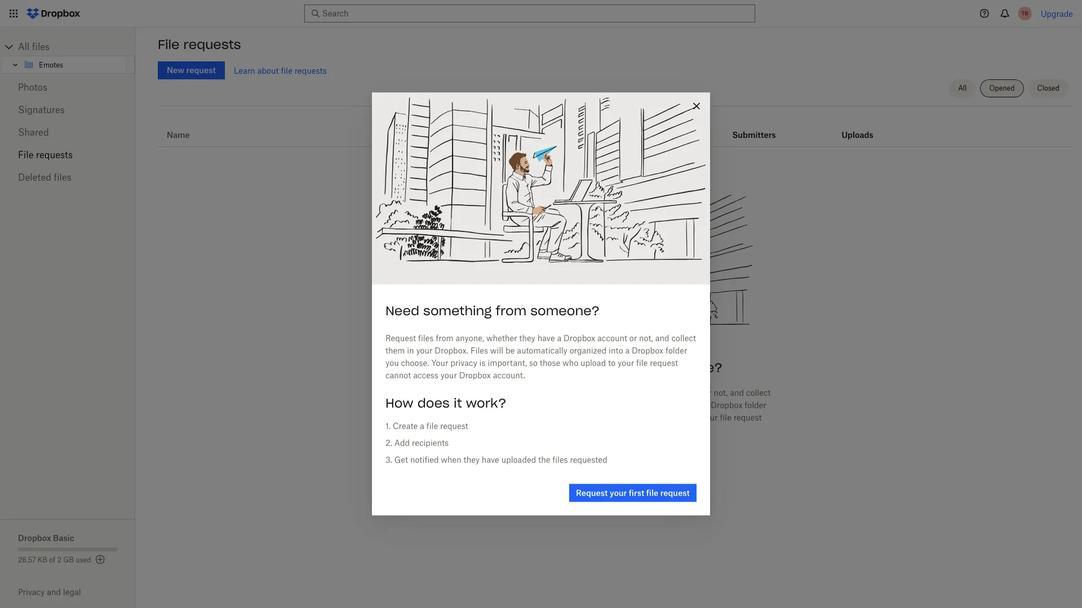 Task type: describe. For each thing, give the bounding box(es) containing it.
first
[[629, 489, 645, 498]]

account. inside dialog
[[493, 371, 525, 380]]

1 horizontal spatial access
[[573, 426, 599, 435]]

1 horizontal spatial and
[[656, 333, 670, 343]]

0 horizontal spatial request
[[386, 333, 416, 343]]

dropbox logo - go to the homepage image
[[23, 5, 84, 23]]

gb
[[63, 556, 74, 565]]

file inside button
[[647, 489, 659, 498]]

recipients
[[412, 438, 449, 448]]

0 vertical spatial folder
[[666, 346, 687, 355]]

1 horizontal spatial in
[[486, 401, 493, 410]]

all for all files
[[18, 41, 30, 52]]

1 horizontal spatial or
[[704, 388, 712, 398]]

need inside dialog
[[386, 303, 420, 319]]

1 vertical spatial choose.
[[485, 413, 513, 423]]

closed button
[[1029, 79, 1069, 98]]

create
[[393, 421, 418, 431]]

opened
[[990, 84, 1015, 92]]

1 vertical spatial files
[[550, 401, 567, 410]]

something inside dialog
[[423, 303, 492, 319]]

who inside dialog
[[563, 358, 579, 368]]

0 vertical spatial important,
[[488, 358, 527, 368]]

signatures link
[[18, 99, 117, 121]]

1 horizontal spatial something
[[546, 360, 615, 376]]

request your first file request
[[576, 489, 690, 498]]

0 horizontal spatial requests
[[36, 149, 73, 161]]

0 horizontal spatial choose.
[[401, 358, 429, 368]]

privacy and legal link
[[18, 588, 135, 598]]

1 horizontal spatial automatically
[[596, 401, 647, 410]]

0 vertical spatial be
[[506, 346, 515, 355]]

all files tree
[[2, 38, 135, 74]]

1. create a file request
[[386, 421, 468, 431]]

does
[[418, 395, 450, 411]]

of
[[49, 556, 55, 565]]

will inside dialog
[[490, 346, 504, 355]]

2 vertical spatial have
[[482, 455, 499, 465]]

1 horizontal spatial into
[[688, 401, 702, 410]]

1 vertical spatial they
[[594, 388, 610, 398]]

or inside dialog
[[630, 333, 637, 343]]

get
[[394, 455, 408, 465]]

get more space image
[[93, 554, 107, 567]]

privacy and legal
[[18, 588, 81, 598]]

dialog containing need something from someone?
[[372, 93, 710, 516]]

1 vertical spatial to
[[692, 413, 699, 423]]

all files link
[[18, 38, 135, 56]]

0 vertical spatial your
[[432, 358, 448, 368]]

how does it work?
[[386, 395, 507, 411]]

0 vertical spatial to
[[608, 358, 616, 368]]

1 horizontal spatial anyone,
[[530, 388, 559, 398]]

1 horizontal spatial those
[[624, 413, 644, 423]]

1 vertical spatial request files from anyone, whether they have a dropbox account or not, and collect them in your dropbox. files will be automatically organized into a dropbox folder you choose. your privacy is important, so those who upload to your file request cannot access your dropbox account.
[[460, 388, 771, 435]]

learn about file requests
[[234, 66, 327, 75]]

1 vertical spatial whether
[[561, 388, 592, 398]]

2 horizontal spatial and
[[730, 388, 744, 398]]

1 vertical spatial is
[[563, 413, 569, 423]]

created button
[[405, 129, 436, 142]]

it
[[454, 395, 462, 411]]

1 horizontal spatial privacy
[[534, 413, 561, 423]]

request your first file request button
[[569, 485, 697, 503]]

notified
[[410, 455, 439, 465]]

1 vertical spatial folder
[[745, 401, 767, 410]]

requested
[[570, 455, 608, 465]]

your inside button
[[610, 489, 627, 498]]

0 vertical spatial need something from someone?
[[386, 303, 600, 319]]

2 vertical spatial and
[[47, 588, 61, 598]]

all files
[[18, 41, 50, 52]]

1 vertical spatial your
[[515, 413, 532, 423]]

legal
[[63, 588, 81, 598]]

closed
[[1038, 84, 1060, 92]]

1 horizontal spatial you
[[469, 413, 483, 423]]

request inside button
[[661, 489, 690, 498]]

1 horizontal spatial they
[[519, 333, 535, 343]]

1 vertical spatial upload
[[664, 413, 690, 423]]

0 horizontal spatial file requests
[[18, 149, 73, 161]]

photos
[[18, 82, 47, 93]]

1 vertical spatial so
[[613, 413, 622, 423]]

1 horizontal spatial file
[[158, 37, 180, 52]]

created
[[405, 130, 436, 140]]

dropbox basic
[[18, 534, 74, 543]]

anyone, inside dialog
[[456, 333, 484, 343]]

1 horizontal spatial will
[[569, 401, 583, 410]]

privacy
[[18, 588, 45, 598]]

28.57
[[18, 556, 36, 565]]

them inside dialog
[[386, 346, 405, 355]]

all button
[[949, 79, 976, 98]]

1 horizontal spatial account.
[[653, 426, 686, 435]]

1 horizontal spatial account
[[672, 388, 702, 398]]

1 vertical spatial dropbox.
[[514, 401, 548, 410]]

2
[[57, 556, 61, 565]]

1 vertical spatial request
[[460, 388, 491, 398]]

1 horizontal spatial them
[[465, 401, 484, 410]]

kb
[[38, 556, 47, 565]]

28.57 kb of 2 gb used
[[18, 556, 91, 565]]

1 vertical spatial someone?
[[653, 360, 723, 376]]

the
[[538, 455, 550, 465]]

name
[[167, 130, 190, 140]]

1 horizontal spatial important,
[[572, 413, 611, 423]]

1 vertical spatial not,
[[714, 388, 728, 398]]

0 vertical spatial someone?
[[531, 303, 600, 319]]

2 vertical spatial they
[[464, 455, 480, 465]]

0 vertical spatial dropbox.
[[435, 346, 469, 355]]

0 vertical spatial requests
[[184, 37, 241, 52]]



Task type: locate. For each thing, give the bounding box(es) containing it.
shared
[[18, 127, 49, 138]]

1 horizontal spatial file requests
[[158, 37, 241, 52]]

your up how does it work?
[[432, 358, 448, 368]]

1 horizontal spatial to
[[692, 413, 699, 423]]

used
[[76, 556, 91, 565]]

organized
[[570, 346, 607, 355], [649, 401, 686, 410]]

0 vertical spatial not,
[[639, 333, 653, 343]]

access
[[413, 371, 439, 380], [573, 426, 599, 435]]

be
[[506, 346, 515, 355], [585, 401, 594, 410]]

account inside dialog
[[598, 333, 628, 343]]

upgrade
[[1041, 9, 1073, 18]]

2.
[[386, 438, 392, 448]]

cannot
[[386, 371, 411, 380], [546, 426, 571, 435]]

3. get notified when they have uploaded the files requested
[[386, 455, 608, 465]]

requests up 'learn'
[[184, 37, 241, 52]]

your up the 'uploaded'
[[515, 413, 532, 423]]

0 horizontal spatial you
[[386, 358, 399, 368]]

pro trial element
[[608, 129, 626, 142]]

dropbox. up how does it work?
[[435, 346, 469, 355]]

will
[[490, 346, 504, 355], [569, 401, 583, 410]]

privacy up it
[[451, 358, 477, 368]]

will up 'requested'
[[569, 401, 583, 410]]

0 horizontal spatial automatically
[[517, 346, 568, 355]]

deleted files link
[[18, 166, 117, 189]]

row
[[158, 111, 1073, 147]]

1 horizontal spatial whether
[[561, 388, 592, 398]]

0 horizontal spatial whether
[[487, 333, 517, 343]]

requests up deleted files on the top
[[36, 149, 73, 161]]

files inside dialog
[[471, 346, 488, 355]]

cannot up the the
[[546, 426, 571, 435]]

0 vertical spatial have
[[538, 333, 555, 343]]

anyone,
[[456, 333, 484, 343], [530, 388, 559, 398]]

request files from anyone, whether they have a dropbox account or not, and collect them in your dropbox. files will be automatically organized into a dropbox folder you choose. your privacy is important, so those who upload to your file request cannot access your dropbox account. inside dialog
[[386, 333, 696, 380]]

in right it
[[486, 401, 493, 410]]

request
[[386, 333, 416, 343], [460, 388, 491, 398], [576, 489, 608, 498]]

someone?
[[531, 303, 600, 319], [653, 360, 723, 376]]

you up how
[[386, 358, 399, 368]]

access up 'requested'
[[573, 426, 599, 435]]

need
[[386, 303, 420, 319], [508, 360, 542, 376]]

0 vertical spatial account
[[598, 333, 628, 343]]

photos link
[[18, 76, 117, 99]]

will up work?
[[490, 346, 504, 355]]

your
[[416, 346, 433, 355], [618, 358, 634, 368], [441, 371, 457, 380], [495, 401, 512, 410], [702, 413, 718, 423], [601, 426, 617, 435], [610, 489, 627, 498]]

requests right about
[[295, 66, 327, 75]]

access inside dialog
[[413, 371, 439, 380]]

a
[[557, 333, 562, 343], [625, 346, 630, 355], [632, 388, 636, 398], [705, 401, 709, 410], [420, 421, 424, 431]]

0 vertical spatial file
[[158, 37, 180, 52]]

signatures
[[18, 104, 65, 116]]

2. add recipients
[[386, 438, 449, 448]]

cannot inside dialog
[[386, 371, 411, 380]]

1 vertical spatial have
[[612, 388, 630, 398]]

into
[[609, 346, 623, 355], [688, 401, 702, 410]]

file
[[281, 66, 293, 75], [636, 358, 648, 368], [720, 413, 732, 423], [427, 421, 438, 431], [647, 489, 659, 498]]

important, up 'requested'
[[572, 413, 611, 423]]

row containing name
[[158, 111, 1073, 147]]

1 horizontal spatial dropbox.
[[514, 401, 548, 410]]

0 vertical spatial is
[[480, 358, 486, 368]]

file
[[158, 37, 180, 52], [18, 149, 34, 161]]

0 horizontal spatial organized
[[570, 346, 607, 355]]

0 vertical spatial privacy
[[451, 358, 477, 368]]

0 horizontal spatial someone?
[[531, 303, 600, 319]]

collect
[[672, 333, 696, 343], [746, 388, 771, 398]]

0 horizontal spatial files
[[471, 346, 488, 355]]

1 vertical spatial anyone,
[[530, 388, 559, 398]]

0 horizontal spatial collect
[[672, 333, 696, 343]]

0 vertical spatial those
[[540, 358, 561, 368]]

whether inside dialog
[[487, 333, 517, 343]]

all up 'photos'
[[18, 41, 30, 52]]

1.
[[386, 421, 391, 431]]

work?
[[466, 395, 507, 411]]

account
[[598, 333, 628, 343], [672, 388, 702, 398]]

0 horizontal spatial privacy
[[451, 358, 477, 368]]

emotes
[[39, 61, 63, 69]]

0 vertical spatial all
[[18, 41, 30, 52]]

files up work?
[[471, 346, 488, 355]]

emotes link
[[23, 58, 125, 72]]

request files from anyone, whether they have a dropbox account or not, and collect them in your dropbox. files will be automatically organized into a dropbox folder you choose. your privacy is important, so those who upload to your file request cannot access your dropbox account.
[[386, 333, 696, 380], [460, 388, 771, 435]]

files
[[471, 346, 488, 355], [550, 401, 567, 410]]

files up the the
[[550, 401, 567, 410]]

0 vertical spatial collect
[[672, 333, 696, 343]]

3.
[[386, 455, 392, 465]]

1 horizontal spatial need
[[508, 360, 542, 376]]

1 horizontal spatial collect
[[746, 388, 771, 398]]

files inside tree
[[32, 41, 50, 52]]

all inside tree
[[18, 41, 30, 52]]

when
[[441, 455, 462, 465]]

1 vertical spatial file
[[18, 149, 34, 161]]

1 vertical spatial you
[[469, 413, 483, 423]]

choose.
[[401, 358, 429, 368], [485, 413, 513, 423]]

0 horizontal spatial who
[[563, 358, 579, 368]]

shared link
[[18, 121, 117, 144]]

them up how
[[386, 346, 405, 355]]

1 horizontal spatial your
[[515, 413, 532, 423]]

0 vertical spatial upload
[[581, 358, 606, 368]]

folder
[[666, 346, 687, 355], [745, 401, 767, 410]]

1 vertical spatial in
[[486, 401, 493, 410]]

request
[[650, 358, 678, 368], [734, 413, 762, 423], [440, 421, 468, 431], [661, 489, 690, 498]]

1 vertical spatial something
[[546, 360, 615, 376]]

0 vertical spatial anyone,
[[456, 333, 484, 343]]

0 vertical spatial something
[[423, 303, 492, 319]]

choose. down work?
[[485, 413, 513, 423]]

them right it
[[465, 401, 484, 410]]

0 vertical spatial so
[[529, 358, 538, 368]]

1 vertical spatial who
[[646, 413, 662, 423]]

all for all
[[959, 84, 967, 92]]

upgrade link
[[1041, 9, 1073, 18]]

1 vertical spatial into
[[688, 401, 702, 410]]

1 vertical spatial collect
[[746, 388, 771, 398]]

not, inside dialog
[[639, 333, 653, 343]]

global header element
[[0, 0, 1082, 28]]

0 vertical spatial request files from anyone, whether they have a dropbox account or not, and collect them in your dropbox. files will be automatically organized into a dropbox folder you choose. your privacy is important, so those who upload to your file request cannot access your dropbox account.
[[386, 333, 696, 380]]

is inside dialog
[[480, 358, 486, 368]]

1 vertical spatial organized
[[649, 401, 686, 410]]

basic
[[53, 534, 74, 543]]

or
[[630, 333, 637, 343], [704, 388, 712, 398]]

uploaded
[[502, 455, 536, 465]]

important, up work?
[[488, 358, 527, 368]]

0 horizontal spatial all
[[18, 41, 30, 52]]

2 column header from the left
[[842, 115, 887, 142]]

you down work?
[[469, 413, 483, 423]]

important,
[[488, 358, 527, 368], [572, 413, 611, 423]]

deleted
[[18, 172, 51, 183]]

from
[[496, 303, 527, 319], [436, 333, 454, 343], [619, 360, 650, 376], [511, 388, 528, 398]]

0 vertical spatial into
[[609, 346, 623, 355]]

you inside dialog
[[386, 358, 399, 368]]

0 vertical spatial request
[[386, 333, 416, 343]]

learn
[[234, 66, 255, 75]]

1 horizontal spatial who
[[646, 413, 662, 423]]

1 vertical spatial requests
[[295, 66, 327, 75]]

dialog
[[372, 93, 710, 516]]

whether
[[487, 333, 517, 343], [561, 388, 592, 398]]

dropbox. right work?
[[514, 401, 548, 410]]

upload inside dialog
[[581, 358, 606, 368]]

your
[[432, 358, 448, 368], [515, 413, 532, 423]]

access up does
[[413, 371, 439, 380]]

0 horizontal spatial upload
[[581, 358, 606, 368]]

learn about file requests link
[[234, 66, 327, 75]]

in up how
[[407, 346, 414, 355]]

1 horizontal spatial requests
[[184, 37, 241, 52]]

0 horizontal spatial to
[[608, 358, 616, 368]]

0 horizontal spatial so
[[529, 358, 538, 368]]

0 horizontal spatial something
[[423, 303, 492, 319]]

privacy up the the
[[534, 413, 561, 423]]

and
[[656, 333, 670, 343], [730, 388, 744, 398], [47, 588, 61, 598]]

so inside dialog
[[529, 358, 538, 368]]

so
[[529, 358, 538, 368], [613, 413, 622, 423]]

1 horizontal spatial column header
[[842, 115, 887, 142]]

0 vertical spatial file requests
[[158, 37, 241, 52]]

1 vertical spatial them
[[465, 401, 484, 410]]

1 vertical spatial access
[[573, 426, 599, 435]]

1 column header from the left
[[733, 115, 778, 142]]

column header
[[733, 115, 778, 142], [842, 115, 887, 142]]

dropbox
[[564, 333, 595, 343], [632, 346, 664, 355], [459, 371, 491, 380], [638, 388, 670, 398], [711, 401, 743, 410], [619, 426, 651, 435], [18, 534, 51, 543]]

1 vertical spatial those
[[624, 413, 644, 423]]

0 horizontal spatial or
[[630, 333, 637, 343]]

opened button
[[981, 79, 1024, 98]]

them
[[386, 346, 405, 355], [465, 401, 484, 410]]

how
[[386, 395, 414, 411]]

they
[[519, 333, 535, 343], [594, 388, 610, 398], [464, 455, 480, 465]]

upload
[[581, 358, 606, 368], [664, 413, 690, 423]]

1 vertical spatial need something from someone?
[[508, 360, 723, 376]]

not,
[[639, 333, 653, 343], [714, 388, 728, 398]]

1 vertical spatial automatically
[[596, 401, 647, 410]]

add
[[394, 438, 410, 448]]

file requests
[[158, 37, 241, 52], [18, 149, 73, 161]]

request inside button
[[576, 489, 608, 498]]

1 horizontal spatial have
[[538, 333, 555, 343]]

deleted files
[[18, 172, 72, 183]]

2 horizontal spatial have
[[612, 388, 630, 398]]

0 horizontal spatial they
[[464, 455, 480, 465]]

1 horizontal spatial be
[[585, 401, 594, 410]]

is
[[480, 358, 486, 368], [563, 413, 569, 423]]

to
[[608, 358, 616, 368], [692, 413, 699, 423]]

about
[[257, 66, 279, 75]]

0 horizontal spatial file
[[18, 149, 34, 161]]

0 horizontal spatial account.
[[493, 371, 525, 380]]

have
[[538, 333, 555, 343], [612, 388, 630, 398], [482, 455, 499, 465]]

file requests link
[[18, 144, 117, 166]]

0 vertical spatial who
[[563, 358, 579, 368]]

files
[[32, 41, 50, 52], [54, 172, 72, 183], [418, 333, 434, 343], [493, 388, 508, 398], [553, 455, 568, 465]]

something
[[423, 303, 492, 319], [546, 360, 615, 376]]

0 horizontal spatial need
[[386, 303, 420, 319]]

collect inside dialog
[[672, 333, 696, 343]]

0 horizontal spatial your
[[432, 358, 448, 368]]

choose. up how
[[401, 358, 429, 368]]

0 horizontal spatial them
[[386, 346, 405, 355]]

1 horizontal spatial choose.
[[485, 413, 513, 423]]

0 vertical spatial automatically
[[517, 346, 568, 355]]

0 vertical spatial you
[[386, 358, 399, 368]]

0 horizontal spatial access
[[413, 371, 439, 380]]

1 vertical spatial cannot
[[546, 426, 571, 435]]

in
[[407, 346, 414, 355], [486, 401, 493, 410]]

file requests up deleted files on the top
[[18, 149, 73, 161]]

0 vertical spatial in
[[407, 346, 414, 355]]

0 horizontal spatial will
[[490, 346, 504, 355]]

cannot up how
[[386, 371, 411, 380]]

all inside "button"
[[959, 84, 967, 92]]

0 horizontal spatial be
[[506, 346, 515, 355]]

0 horizontal spatial into
[[609, 346, 623, 355]]

0 horizontal spatial those
[[540, 358, 561, 368]]

1 vertical spatial file requests
[[18, 149, 73, 161]]

0 horizontal spatial is
[[480, 358, 486, 368]]

account.
[[493, 371, 525, 380], [653, 426, 686, 435]]

file requests up 'learn'
[[158, 37, 241, 52]]

1 horizontal spatial cannot
[[546, 426, 571, 435]]

those inside dialog
[[540, 358, 561, 368]]

all
[[18, 41, 30, 52], [959, 84, 967, 92]]

all left opened
[[959, 84, 967, 92]]

who
[[563, 358, 579, 368], [646, 413, 662, 423]]



Task type: vqa. For each thing, say whether or not it's contained in the screenshot.
the Edit
no



